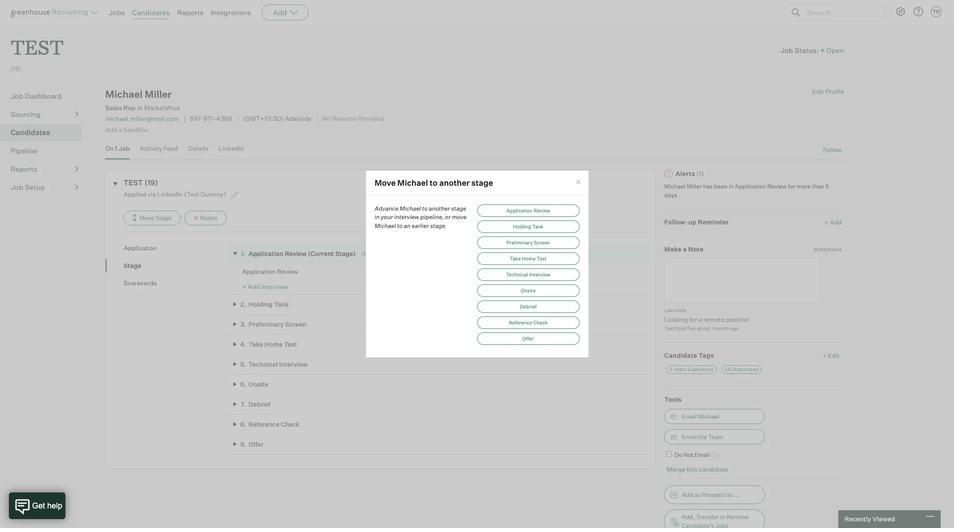 Task type: describe. For each thing, give the bounding box(es) containing it.
+ for + add interview
[[242, 283, 246, 291]]

+ add
[[824, 219, 842, 226]]

provided
[[357, 115, 384, 123]]

971-
[[203, 115, 216, 123]]

tags
[[699, 352, 714, 360]]

a inside 'last note: looking for a remote position test dumtwo               about 1 month               ago'
[[699, 316, 702, 323]]

+ add interview
[[242, 283, 288, 291]]

(1)
[[697, 170, 704, 177]]

michael miller has been in application review for more than 5 days
[[664, 183, 829, 199]]

2023
[[416, 250, 431, 258]]

(test
[[184, 191, 199, 198]]

remove
[[727, 514, 749, 521]]

applied via linkedin (test dummy)
[[124, 191, 227, 198]]

miller for michael miller sales rep at marketwise
[[145, 88, 172, 100]]

on 1 job
[[105, 145, 130, 152]]

sales
[[105, 104, 122, 112]]

prospect
[[702, 492, 726, 499]]

application link
[[124, 244, 229, 253]]

reject button
[[184, 211, 227, 226]]

michael miller sales rep at marketwise
[[105, 88, 180, 112]]

offer inside the move michael to another stage dialog
[[523, 336, 534, 342]]

4.
[[240, 341, 246, 349]]

stage for move michael to another stage
[[471, 178, 493, 188]]

details link
[[188, 145, 208, 158]]

2 vertical spatial email
[[695, 452, 710, 459]]

td button
[[929, 4, 943, 19]]

0 vertical spatial 1
[[115, 145, 117, 152]]

interview inside the move michael to another stage dialog
[[529, 272, 550, 278]]

viewed
[[873, 516, 895, 524]]

1. application review (current stage)
[[241, 250, 356, 258]]

+ edit link
[[820, 350, 842, 362]]

6
[[670, 367, 673, 373]]

marketwise
[[144, 104, 180, 112]]

profile
[[825, 88, 844, 95]]

job for job status:
[[781, 46, 793, 55]]

add as prospect to ...
[[682, 492, 739, 499]]

position
[[726, 316, 749, 323]]

1 vertical spatial (19)
[[145, 178, 158, 187]]

add for add
[[273, 8, 287, 17]]

+ add interview link
[[242, 283, 288, 291]]

stage for advance michael to another stage in your interview pipeline, or move michael to an earlier stage.
[[451, 205, 466, 212]]

stage)
[[335, 250, 356, 258]]

5
[[826, 183, 829, 190]]

on
[[385, 250, 393, 258]]

test (19)
[[124, 178, 158, 187]]

sourcing
[[11, 110, 41, 119]]

job for job setup
[[11, 183, 23, 192]]

application review inside the move michael to another stage dialog
[[506, 208, 550, 214]]

0 horizontal spatial reports
[[11, 165, 37, 174]]

interview for 5. technical interview
[[279, 361, 308, 369]]

a for make
[[683, 246, 687, 253]]

5.
[[240, 361, 246, 369]]

no resume provided
[[322, 115, 384, 123]]

email michael
[[682, 414, 719, 421]]

0 horizontal spatial reference
[[249, 421, 279, 429]]

reference inside the move michael to another stage dialog
[[509, 320, 532, 326]]

for inside 'last note: looking for a remote position test dumtwo               about 1 month               ago'
[[689, 316, 697, 323]]

email for email michael
[[682, 414, 697, 421]]

dumtwo
[[675, 326, 696, 332]]

job dashboard
[[11, 92, 62, 101]]

setup
[[25, 183, 45, 192]]

1 vertical spatial preliminary
[[249, 321, 284, 328]]

check inside the move michael to another stage dialog
[[533, 320, 548, 326]]

michael.miller@mail.com link
[[105, 115, 179, 123]]

has
[[703, 183, 713, 190]]

0 vertical spatial reports link
[[177, 8, 204, 17]]

0 horizontal spatial take
[[249, 341, 263, 349]]

month
[[714, 326, 729, 332]]

holding tank
[[513, 224, 543, 230]]

1 vertical spatial debrief
[[249, 401, 271, 409]]

in inside michael miller has been in application review for more than 5 days
[[729, 183, 734, 190]]

make a note
[[664, 246, 704, 253]]

merge this candidate
[[667, 466, 728, 474]]

6 years experience link
[[667, 366, 717, 374]]

adelaide
[[285, 115, 311, 123]]

application down move stage button
[[124, 244, 157, 252]]

home inside the move michael to another stage dialog
[[522, 256, 536, 262]]

0 horizontal spatial check
[[281, 421, 300, 429]]

4389
[[216, 115, 232, 123]]

not
[[683, 452, 693, 459]]

add as prospect to ... button
[[664, 486, 765, 505]]

activity
[[140, 145, 162, 152]]

follow-
[[664, 219, 688, 226]]

do not email
[[675, 452, 710, 459]]

Search text field
[[805, 6, 877, 19]]

email for email the team
[[682, 434, 697, 441]]

add, transfer or remove candidate's jobs button
[[664, 510, 765, 529]]

test for test
[[11, 34, 64, 60]]

add for add a headline
[[105, 126, 117, 133]]

@mentions
[[814, 246, 842, 253]]

add a headline
[[105, 126, 148, 133]]

reminder
[[698, 219, 729, 226]]

stage.
[[430, 223, 447, 230]]

18,
[[407, 250, 415, 258]]

candidate
[[699, 466, 728, 474]]

(gmt+10:30)
[[243, 115, 284, 123]]

onsite inside the move michael to another stage dialog
[[521, 288, 536, 294]]

merge this candidate link
[[667, 466, 728, 474]]

sep
[[394, 250, 406, 258]]

open
[[826, 46, 844, 55]]

597-971-4389
[[190, 115, 232, 123]]

review inside michael miller has been in application review for more than 5 days
[[767, 183, 787, 190]]

597-
[[190, 115, 203, 123]]

1 vertical spatial technical
[[249, 361, 278, 369]]

job dashboard link
[[11, 91, 78, 102]]

1 vertical spatial tank
[[274, 301, 289, 308]]

linkedin link
[[219, 145, 244, 158]]

view
[[478, 269, 489, 275]]

jobs link
[[109, 8, 125, 17]]

1 horizontal spatial reports
[[177, 8, 204, 17]]

Do Not Email checkbox
[[666, 452, 672, 458]]

+ for + add
[[824, 219, 828, 226]]

applied for applied on  sep 18, 2023
[[361, 250, 384, 258]]

6.
[[240, 381, 246, 389]]

or inside advance michael to another stage in your interview pipeline, or move michael to an earlier stage.
[[445, 214, 451, 221]]

activity feed link
[[140, 145, 178, 158]]

9. offer
[[240, 441, 264, 449]]

0 horizontal spatial stage
[[124, 262, 141, 270]]

test inside the move michael to another stage dialog
[[537, 256, 547, 262]]

michael.miller@mail.com
[[105, 115, 179, 123]]

0 horizontal spatial test
[[284, 341, 297, 349]]

add button
[[262, 4, 309, 20]]

recently viewed
[[845, 516, 895, 524]]

1 vertical spatial application review
[[242, 268, 298, 276]]

9.
[[240, 441, 246, 449]]

jobs inside add, transfer or remove candidate's jobs
[[715, 523, 728, 529]]

edit profile link
[[812, 88, 844, 95]]

0 horizontal spatial jobs
[[109, 8, 125, 17]]

years
[[674, 367, 687, 373]]

1 horizontal spatial linkedin
[[219, 145, 244, 152]]

applied for applied via linkedin (test dummy)
[[124, 191, 146, 198]]

move michael to another stage
[[375, 178, 493, 188]]

technical inside the move michael to another stage dialog
[[506, 272, 528, 278]]

transfer
[[696, 514, 719, 521]]

last
[[664, 308, 674, 314]]

+ for + edit
[[822, 352, 827, 360]]

0 horizontal spatial candidates link
[[11, 127, 78, 138]]



Task type: locate. For each thing, give the bounding box(es) containing it.
1 vertical spatial stage
[[124, 262, 141, 270]]

stage inside button
[[155, 215, 171, 222]]

preliminary inside the move michael to another stage dialog
[[506, 240, 533, 246]]

alerts (1)
[[676, 170, 704, 177]]

onsite down technical interview
[[521, 288, 536, 294]]

applied
[[124, 191, 146, 198], [361, 250, 384, 258]]

in right been
[[729, 183, 734, 190]]

td button
[[931, 6, 942, 17]]

holding inside the move michael to another stage dialog
[[513, 224, 531, 230]]

3.
[[240, 321, 246, 328]]

job left status:
[[781, 46, 793, 55]]

0 vertical spatial email
[[682, 414, 697, 421]]

0 vertical spatial candidates link
[[132, 8, 170, 17]]

0 vertical spatial candidates
[[132, 8, 170, 17]]

1.
[[241, 250, 245, 258]]

1 horizontal spatial screen
[[534, 240, 550, 246]]

job right on on the left of the page
[[119, 145, 130, 152]]

1 vertical spatial candidates link
[[11, 127, 78, 138]]

or left move
[[445, 214, 451, 221]]

test up 5. technical interview on the bottom
[[284, 341, 297, 349]]

move inside button
[[140, 215, 154, 222]]

interview for + add interview
[[261, 283, 288, 291]]

about
[[697, 326, 710, 332]]

ago
[[730, 326, 739, 332]]

your
[[381, 214, 393, 221]]

applied down test (19)
[[124, 191, 146, 198]]

preliminary down 2. holding tank
[[249, 321, 284, 328]]

home
[[522, 256, 536, 262], [264, 341, 283, 349]]

1 vertical spatial interview
[[261, 283, 288, 291]]

alerts
[[676, 170, 695, 177]]

1
[[115, 145, 117, 152], [711, 326, 713, 332]]

+ inside + add link
[[824, 219, 828, 226]]

tank up "preliminary screen"
[[532, 224, 543, 230]]

@mentions link
[[814, 245, 842, 254]]

job setup
[[11, 183, 45, 192]]

last note: looking for a remote position test dumtwo               about 1 month               ago
[[664, 308, 749, 332]]

feed
[[164, 145, 178, 152]]

0 vertical spatial test
[[11, 34, 64, 60]]

another inside advance michael to another stage in your interview pipeline, or move michael to an earlier stage.
[[429, 205, 450, 212]]

in inside advance michael to another stage in your interview pipeline, or move michael to an earlier stage.
[[375, 214, 380, 221]]

job up sourcing
[[11, 92, 23, 101]]

a left the headline
[[119, 126, 122, 133]]

2 vertical spatial a
[[699, 316, 702, 323]]

review inside the move michael to another stage dialog
[[534, 208, 550, 214]]

1 horizontal spatial check
[[533, 320, 548, 326]]

view application link
[[475, 268, 519, 277]]

1 horizontal spatial onsite
[[521, 288, 536, 294]]

0 vertical spatial edit
[[812, 88, 824, 95]]

1 horizontal spatial tank
[[532, 224, 543, 230]]

a up about on the bottom right of page
[[699, 316, 702, 323]]

0 horizontal spatial offer
[[249, 441, 264, 449]]

0 horizontal spatial or
[[445, 214, 451, 221]]

0 horizontal spatial holding
[[249, 301, 273, 308]]

stage up scorecards
[[124, 262, 141, 270]]

application review
[[506, 208, 550, 214], [242, 268, 298, 276]]

move stage
[[140, 215, 171, 222]]

edit
[[812, 88, 824, 95], [828, 352, 840, 360]]

test
[[537, 256, 547, 262], [664, 326, 674, 332], [284, 341, 297, 349]]

michael inside michael miller sales rep at marketwise
[[105, 88, 143, 100]]

add, transfer or remove candidate's jobs
[[682, 514, 749, 529]]

miller left 'has'
[[687, 183, 702, 190]]

linkedin right via
[[157, 191, 183, 198]]

1 horizontal spatial (19)
[[145, 178, 158, 187]]

add inside popup button
[[273, 8, 287, 17]]

job
[[781, 46, 793, 55], [11, 92, 23, 101], [119, 145, 130, 152], [11, 183, 23, 192]]

(gmt+10:30) adelaide
[[243, 115, 311, 123]]

application right view
[[490, 269, 516, 275]]

miller inside michael miller has been in application review for more than 5 days
[[687, 183, 702, 190]]

job for job dashboard
[[11, 92, 23, 101]]

0 vertical spatial (19)
[[11, 65, 22, 73]]

application right 1.
[[249, 250, 283, 258]]

scorecards link
[[124, 279, 229, 288]]

0 horizontal spatial edit
[[812, 88, 824, 95]]

candidate tags
[[664, 352, 714, 360]]

advance michael to another stage in your interview pipeline, or move michael to an earlier stage.
[[375, 205, 467, 230]]

edit inside + edit link
[[828, 352, 840, 360]]

reports link left integrations link
[[177, 8, 204, 17]]

application up 'holding tank'
[[506, 208, 533, 214]]

jobs
[[109, 8, 125, 17], [715, 523, 728, 529]]

1 horizontal spatial miller
[[687, 183, 702, 190]]

preliminary up take home test
[[506, 240, 533, 246]]

0 vertical spatial offer
[[523, 336, 534, 342]]

0 vertical spatial preliminary
[[506, 240, 533, 246]]

looking
[[664, 316, 688, 323]]

candidates right jobs link
[[132, 8, 170, 17]]

been
[[714, 183, 728, 190]]

configure image
[[895, 6, 906, 17]]

0 vertical spatial reference
[[509, 320, 532, 326]]

screen
[[534, 240, 550, 246], [285, 321, 306, 328]]

0 vertical spatial home
[[522, 256, 536, 262]]

0 vertical spatial debrief
[[520, 304, 537, 310]]

td
[[933, 8, 940, 15]]

0 horizontal spatial reports link
[[11, 164, 78, 175]]

move
[[452, 214, 467, 221]]

miller up "marketwise" in the left of the page
[[145, 88, 172, 100]]

test for test (19)
[[124, 178, 143, 187]]

0 vertical spatial application review
[[506, 208, 550, 214]]

an
[[404, 223, 410, 230]]

8.
[[240, 421, 246, 429]]

0 vertical spatial a
[[119, 126, 122, 133]]

1 vertical spatial reports
[[11, 165, 37, 174]]

1 vertical spatial another
[[429, 205, 450, 212]]

reports left integrations link
[[177, 8, 204, 17]]

0 horizontal spatial applied
[[124, 191, 146, 198]]

reports
[[177, 8, 204, 17], [11, 165, 37, 174]]

move inside dialog
[[375, 178, 396, 188]]

2. holding tank
[[240, 301, 289, 308]]

0 horizontal spatial onsite
[[249, 381, 268, 389]]

0 horizontal spatial application review
[[242, 268, 298, 276]]

add for add as prospect to ...
[[682, 492, 693, 499]]

1 horizontal spatial holding
[[513, 224, 531, 230]]

do
[[675, 452, 682, 459]]

offer right 9.
[[249, 441, 264, 449]]

michael inside michael miller has been in application review for more than 5 days
[[664, 183, 686, 190]]

reports link
[[177, 8, 204, 17], [11, 164, 78, 175]]

application inside michael miller has been in application review for more than 5 days
[[735, 183, 766, 190]]

debrief
[[520, 304, 537, 310], [249, 401, 271, 409]]

0 horizontal spatial preliminary
[[249, 321, 284, 328]]

0 vertical spatial another
[[439, 178, 470, 188]]

advance
[[375, 205, 398, 212]]

application inside the move michael to another stage dialog
[[506, 208, 533, 214]]

holding right 2. at the left bottom of the page
[[249, 301, 273, 308]]

job status:
[[781, 46, 819, 55]]

application up + add interview
[[242, 268, 276, 276]]

dummy)
[[201, 191, 226, 198]]

another up move
[[439, 178, 470, 188]]

review left the more
[[767, 183, 787, 190]]

application review up 'holding tank'
[[506, 208, 550, 214]]

2 vertical spatial +
[[822, 352, 827, 360]]

1 right about on the bottom right of page
[[711, 326, 713, 332]]

1 horizontal spatial home
[[522, 256, 536, 262]]

1 horizontal spatial debrief
[[520, 304, 537, 310]]

email left the on the right of the page
[[682, 434, 697, 441]]

1 vertical spatial move
[[140, 215, 154, 222]]

move stage button
[[124, 211, 181, 226]]

1 vertical spatial miller
[[687, 183, 702, 190]]

application review up + add interview
[[242, 268, 298, 276]]

(19) up via
[[145, 178, 158, 187]]

0 vertical spatial +
[[824, 219, 828, 226]]

test down greenhouse recruiting image
[[11, 34, 64, 60]]

0 vertical spatial applied
[[124, 191, 146, 198]]

1 vertical spatial +
[[242, 283, 246, 291]]

or left remove at the bottom right
[[720, 514, 726, 521]]

technical down take home test
[[506, 272, 528, 278]]

candidates link
[[132, 8, 170, 17], [11, 127, 78, 138]]

to inside button
[[727, 492, 733, 499]]

0 horizontal spatial for
[[689, 316, 697, 323]]

+ add link
[[824, 218, 842, 227]]

interview down take home test
[[529, 272, 550, 278]]

than
[[812, 183, 824, 190]]

stage down via
[[155, 215, 171, 222]]

technical right 5.
[[249, 361, 278, 369]]

home down 3. preliminary screen
[[264, 341, 283, 349]]

move michael to another stage dialog
[[365, 171, 589, 358]]

pipeline,
[[420, 214, 444, 221]]

another up pipeline,
[[429, 205, 450, 212]]

debrief inside the move michael to another stage dialog
[[520, 304, 537, 310]]

debrief right 7.
[[249, 401, 271, 409]]

for inside michael miller has been in application review for more than 5 days
[[788, 183, 795, 190]]

or inside add, transfer or remove candidate's jobs
[[720, 514, 726, 521]]

move for move michael to another stage
[[375, 178, 396, 188]]

1 vertical spatial home
[[264, 341, 283, 349]]

2.
[[240, 301, 246, 308]]

activity feed
[[140, 145, 178, 152]]

test down the on 1 job link at the left of page
[[124, 178, 143, 187]]

1 vertical spatial onsite
[[249, 381, 268, 389]]

+ inside + edit link
[[822, 352, 827, 360]]

michael inside the email michael button
[[698, 414, 719, 421]]

0 vertical spatial stage
[[471, 178, 493, 188]]

0 vertical spatial take
[[510, 256, 521, 262]]

1 horizontal spatial applied
[[361, 250, 384, 258]]

tools
[[664, 396, 682, 404]]

candidates down sourcing
[[11, 128, 50, 137]]

0 horizontal spatial in
[[375, 214, 380, 221]]

add inside button
[[682, 492, 693, 499]]

follow
[[823, 146, 842, 154]]

job left setup
[[11, 183, 23, 192]]

as
[[694, 492, 700, 499]]

email right not
[[695, 452, 710, 459]]

reports down pipeline
[[11, 165, 37, 174]]

1 horizontal spatial 1
[[711, 326, 713, 332]]

screen inside the move michael to another stage dialog
[[534, 240, 550, 246]]

screen down 'holding tank'
[[534, 240, 550, 246]]

1 vertical spatial linkedin
[[157, 191, 183, 198]]

greenhouse recruiting image
[[11, 7, 91, 18]]

note:
[[676, 308, 687, 314]]

another for advance michael to another stage in your interview pipeline, or move michael to an earlier stage.
[[429, 205, 450, 212]]

a for add
[[119, 126, 122, 133]]

miller inside michael miller sales rep at marketwise
[[145, 88, 172, 100]]

1 inside 'last note: looking for a remote position test dumtwo               about 1 month               ago'
[[711, 326, 713, 332]]

details
[[188, 145, 208, 152]]

interview
[[529, 272, 550, 278], [261, 283, 288, 291], [279, 361, 308, 369]]

1 horizontal spatial application review
[[506, 208, 550, 214]]

0 vertical spatial for
[[788, 183, 795, 190]]

1 horizontal spatial technical
[[506, 272, 528, 278]]

application right been
[[735, 183, 766, 190]]

1 horizontal spatial in
[[729, 183, 734, 190]]

0 horizontal spatial technical
[[249, 361, 278, 369]]

email up email the team
[[682, 414, 697, 421]]

None text field
[[664, 258, 820, 303]]

test down "preliminary screen"
[[537, 256, 547, 262]]

0 vertical spatial holding
[[513, 224, 531, 230]]

0 horizontal spatial stage
[[451, 205, 466, 212]]

a left the "note"
[[683, 246, 687, 253]]

test inside 'last note: looking for a remote position test dumtwo               about 1 month               ago'
[[664, 326, 674, 332]]

0 horizontal spatial 1
[[115, 145, 117, 152]]

applied on  sep 18, 2023
[[361, 250, 433, 258]]

take inside the move michael to another stage dialog
[[510, 256, 521, 262]]

this
[[687, 466, 698, 474]]

debrief up reference check
[[520, 304, 537, 310]]

1 right on on the left of the page
[[115, 145, 117, 152]]

0 horizontal spatial screen
[[285, 321, 306, 328]]

interview
[[394, 214, 419, 221]]

1 horizontal spatial take
[[510, 256, 521, 262]]

in
[[729, 183, 734, 190], [375, 214, 380, 221]]

(19) down test link
[[11, 65, 22, 73]]

interview up 2. holding tank
[[261, 283, 288, 291]]

0 horizontal spatial home
[[264, 341, 283, 349]]

test
[[11, 34, 64, 60], [124, 178, 143, 187]]

authorized
[[733, 367, 758, 373]]

miller for michael miller has been in application review for more than 5 days
[[687, 183, 702, 190]]

0 vertical spatial reports
[[177, 8, 204, 17]]

1 vertical spatial take
[[249, 341, 263, 349]]

up
[[688, 219, 696, 226]]

review up 'holding tank'
[[534, 208, 550, 214]]

1 vertical spatial for
[[689, 316, 697, 323]]

recently
[[845, 516, 871, 524]]

experience
[[688, 367, 713, 373]]

0 horizontal spatial miller
[[145, 88, 172, 100]]

1 vertical spatial candidates
[[11, 128, 50, 137]]

+ edit
[[822, 352, 840, 360]]

tank inside the move michael to another stage dialog
[[532, 224, 543, 230]]

7.
[[241, 401, 246, 409]]

scorecards
[[124, 280, 157, 287]]

us authorized link
[[722, 366, 761, 374]]

for
[[788, 183, 795, 190], [689, 316, 697, 323]]

for left the more
[[788, 183, 795, 190]]

us
[[725, 367, 732, 373]]

1 horizontal spatial candidates link
[[132, 8, 170, 17]]

offer down reference check
[[523, 336, 534, 342]]

home down "preliminary screen"
[[522, 256, 536, 262]]

reports link up the job setup 'link'
[[11, 164, 78, 175]]

move for move stage
[[140, 215, 154, 222]]

test down looking
[[664, 326, 674, 332]]

applied left on
[[361, 250, 384, 258]]

1 horizontal spatial a
[[683, 246, 687, 253]]

via
[[148, 191, 156, 198]]

sourcing link
[[11, 109, 78, 120]]

onsite right 6.
[[249, 381, 268, 389]]

0 vertical spatial miller
[[145, 88, 172, 100]]

the
[[698, 434, 707, 441]]

review down the 1. application review (current stage)
[[277, 268, 298, 276]]

close image
[[575, 179, 582, 186]]

0 vertical spatial onsite
[[521, 288, 536, 294]]

for up dumtwo
[[689, 316, 697, 323]]

1 vertical spatial offer
[[249, 441, 264, 449]]

7. debrief
[[241, 401, 271, 409]]

1 horizontal spatial preliminary
[[506, 240, 533, 246]]

1 horizontal spatial stage
[[155, 215, 171, 222]]

move up the advance
[[375, 178, 396, 188]]

linkedin down 4389
[[219, 145, 244, 152]]

screen up 4. take home test
[[285, 321, 306, 328]]

holding
[[513, 224, 531, 230], [249, 301, 273, 308]]

take right 4. in the left of the page
[[249, 341, 263, 349]]

1 vertical spatial reference
[[249, 421, 279, 429]]

candidates link right jobs link
[[132, 8, 170, 17]]

1 vertical spatial or
[[720, 514, 726, 521]]

in left your
[[375, 214, 380, 221]]

interview down 4. take home test
[[279, 361, 308, 369]]

to
[[430, 178, 438, 188], [422, 205, 428, 212], [397, 223, 403, 230], [727, 492, 733, 499]]

stage inside advance michael to another stage in your interview pipeline, or move michael to an earlier stage.
[[451, 205, 466, 212]]

0 vertical spatial screen
[[534, 240, 550, 246]]

preliminary screen
[[506, 240, 550, 246]]

1 horizontal spatial candidates
[[132, 8, 170, 17]]

1 vertical spatial reports link
[[11, 164, 78, 175]]

0 vertical spatial move
[[375, 178, 396, 188]]

move down via
[[140, 215, 154, 222]]

0 horizontal spatial debrief
[[249, 401, 271, 409]]

another for move michael to another stage
[[439, 178, 470, 188]]

tank up 3. preliminary screen
[[274, 301, 289, 308]]

review left (current in the top left of the page
[[285, 250, 307, 258]]

resume
[[332, 115, 356, 123]]

0 vertical spatial or
[[445, 214, 451, 221]]

holding up "preliminary screen"
[[513, 224, 531, 230]]

candidates link up pipeline link
[[11, 127, 78, 138]]

rep
[[123, 104, 136, 112]]

1 horizontal spatial for
[[788, 183, 795, 190]]

1 vertical spatial edit
[[828, 352, 840, 360]]

take down "preliminary screen"
[[510, 256, 521, 262]]

1 vertical spatial a
[[683, 246, 687, 253]]

1 vertical spatial jobs
[[715, 523, 728, 529]]

job inside 'link'
[[11, 183, 23, 192]]

0 horizontal spatial move
[[140, 215, 154, 222]]

2 vertical spatial interview
[[279, 361, 308, 369]]

1 horizontal spatial edit
[[828, 352, 840, 360]]



Task type: vqa. For each thing, say whether or not it's contained in the screenshot.
the bottommost "test (19) collect feedback in application review"
no



